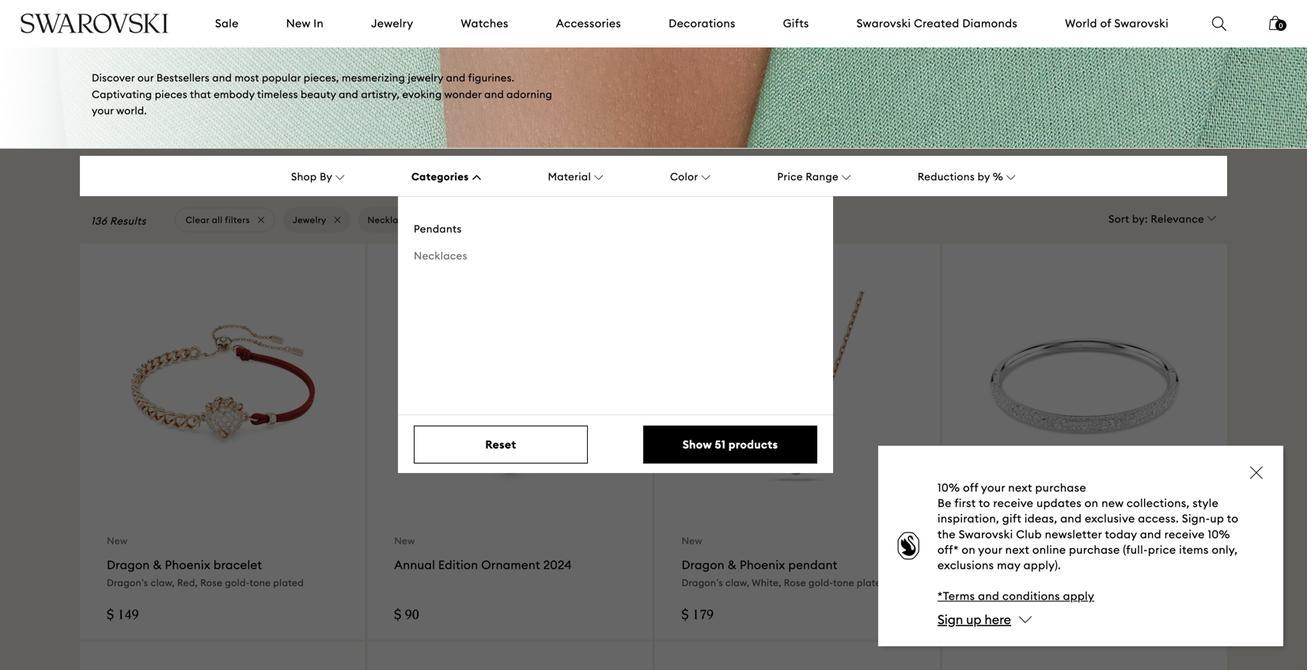 Task type: locate. For each thing, give the bounding box(es) containing it.
1 horizontal spatial phoenix
[[740, 558, 786, 573]]

0 horizontal spatial phoenix
[[165, 558, 211, 573]]

2 gold- from the left
[[809, 577, 833, 589]]

1 vertical spatial most
[[235, 71, 259, 84]]

0 horizontal spatial swarovski
[[857, 16, 911, 30]]

gold- inside the dragon & phoenix bracelet dragon's claw, red, rose gold-tone plated
[[225, 577, 250, 589]]

off*
[[938, 543, 959, 557]]

*terms and conditions apply
[[938, 589, 1095, 604]]

0 horizontal spatial receive
[[994, 496, 1034, 511]]

off
[[963, 481, 979, 495]]

1 vertical spatial necklaces
[[414, 249, 468, 262]]

0 horizontal spatial &
[[153, 558, 162, 573]]

10%
[[938, 481, 960, 495], [1208, 527, 1231, 542]]

0 horizontal spatial on
[[962, 543, 976, 557]]

1 rose from the left
[[200, 577, 223, 589]]

0 vertical spatial up
[[1211, 512, 1225, 526]]

0 horizontal spatial dragon's
[[107, 577, 148, 589]]

1 vertical spatial to
[[1227, 512, 1239, 526]]

1 horizontal spatial plated
[[857, 577, 888, 589]]

watches
[[461, 16, 509, 30]]

1 horizontal spatial rose
[[784, 577, 806, 589]]

1 horizontal spatial dragon
[[682, 558, 725, 573]]

world.
[[116, 104, 147, 117]]

updates
[[1037, 496, 1082, 511]]

0 horizontal spatial gold-
[[225, 577, 250, 589]]

0 vertical spatial most
[[352, 0, 433, 5]]

rose right red,
[[200, 577, 223, 589]]

0 vertical spatial necklaces
[[368, 214, 414, 225]]

new
[[1102, 496, 1124, 511]]

0 horizontal spatial most
[[235, 71, 259, 84]]

%
[[993, 170, 1004, 183]]

gold- for bracelet
[[225, 577, 250, 589]]

bestsellers up pieces
[[157, 71, 210, 84]]

your up 2 colors
[[982, 481, 1006, 495]]

0 horizontal spatial tone
[[250, 577, 271, 589]]

material
[[548, 170, 591, 183]]

popular
[[92, 12, 220, 49], [262, 71, 301, 84]]

figurines.
[[468, 71, 515, 84]]

1 horizontal spatial dragon's
[[682, 577, 723, 589]]

remove filters image for filters
[[258, 217, 264, 223]]

0 vertical spatial to
[[979, 496, 991, 511]]

plated inside dragon & phoenix pendant dragon's claw, white, rose gold-tone plated
[[857, 577, 888, 589]]

0 vertical spatial 10%
[[938, 481, 960, 495]]

receive up gift
[[994, 496, 1034, 511]]

0 vertical spatial purchase
[[1036, 481, 1087, 495]]

1 horizontal spatial gold-
[[809, 577, 833, 589]]

apply
[[1063, 589, 1095, 604]]

purchase up updates
[[1036, 481, 1087, 495]]

2 horizontal spatial swarovski
[[1115, 16, 1169, 30]]

claw, left red,
[[151, 577, 175, 589]]

dragon's inside the dragon & phoenix bracelet dragon's claw, red, rose gold-tone plated
[[107, 577, 148, 589]]

0 horizontal spatial necklaces
[[368, 214, 414, 225]]

next up gift
[[1009, 481, 1033, 495]]

1 vertical spatial popular
[[262, 71, 301, 84]]

next
[[1009, 481, 1033, 495], [1006, 543, 1030, 557]]

purchase
[[1036, 481, 1087, 495], [1069, 543, 1120, 557]]

conditions
[[1003, 589, 1060, 604]]

bestsellers and most popular
[[92, 0, 433, 49]]

claw, inside the dragon & phoenix bracelet dragon's claw, red, rose gold-tone plated
[[151, 577, 175, 589]]

dragon up $ 149
[[107, 558, 150, 573]]

1 horizontal spatial up
[[1211, 512, 1225, 526]]

by
[[978, 170, 990, 183]]

gold- inside dragon & phoenix pendant dragon's claw, white, rose gold-tone plated
[[809, 577, 833, 589]]

necklaces and pendants
[[368, 214, 477, 225]]

2 rose from the left
[[784, 577, 806, 589]]

plated inside the dragon & phoenix bracelet dragon's claw, red, rose gold-tone plated
[[273, 577, 304, 589]]

most up the jewelry link
[[352, 0, 433, 5]]

rose for bracelet
[[200, 577, 223, 589]]

annual edition ornament 2024
[[394, 558, 572, 573]]

swarovski image
[[20, 13, 169, 33]]

1 horizontal spatial claw,
[[726, 577, 750, 589]]

$ 189
[[969, 609, 1001, 623]]

phoenix
[[165, 558, 211, 573], [740, 558, 786, 573]]

pieces,
[[304, 71, 339, 84]]

of
[[1101, 16, 1112, 30]]

color
[[670, 170, 699, 183]]

0 horizontal spatial jewelry
[[293, 214, 326, 225]]

up
[[1211, 512, 1225, 526], [967, 612, 982, 628]]

phoenix inside dragon & phoenix pendant dragon's claw, white, rose gold-tone plated
[[740, 558, 786, 573]]

dragon's up $ 179
[[682, 577, 723, 589]]

and up $ 189
[[978, 589, 1000, 604]]

items
[[1180, 543, 1209, 557]]

0 vertical spatial your
[[92, 104, 114, 117]]

new for $ 189
[[969, 535, 990, 547]]

0 vertical spatial on
[[1085, 496, 1099, 511]]

embody
[[214, 88, 255, 101]]

0 vertical spatial jewelry
[[371, 16, 413, 30]]

1 gold- from the left
[[225, 577, 250, 589]]

1 horizontal spatial remove filters image
[[485, 217, 491, 223]]

swarovski right the of on the top of the page
[[1115, 16, 1169, 30]]

dragon inside the dragon & phoenix bracelet dragon's claw, red, rose gold-tone plated
[[107, 558, 150, 573]]

reset button
[[414, 426, 588, 464]]

0 vertical spatial bestsellers
[[92, 0, 272, 5]]

1 horizontal spatial necklaces
[[414, 249, 468, 262]]

most inside bestsellers and most popular
[[352, 0, 433, 5]]

0
[[1279, 21, 1283, 30]]

remove filters image
[[258, 217, 264, 223], [485, 217, 491, 223]]

wonder
[[445, 88, 482, 101]]

tone down pendant
[[833, 577, 855, 589]]

new
[[286, 16, 311, 30], [107, 535, 128, 547], [394, 535, 415, 547], [682, 535, 703, 547], [969, 535, 990, 547]]

phoenix up red,
[[165, 558, 211, 573]]

rose for pendant
[[784, 577, 806, 589]]

categories
[[412, 170, 469, 183]]

dragon's up $ 149
[[107, 577, 148, 589]]

1 vertical spatial up
[[967, 612, 982, 628]]

annual
[[394, 558, 435, 573]]

bestsellers
[[92, 0, 272, 5], [157, 71, 210, 84]]

1 horizontal spatial &
[[728, 558, 737, 573]]

2 remove filters image from the left
[[485, 217, 491, 223]]

1 dragon's from the left
[[107, 577, 148, 589]]

to up only,
[[1227, 512, 1239, 526]]

2 dragon from the left
[[682, 558, 725, 573]]

club
[[1016, 527, 1042, 542]]

necklaces down pendants
[[414, 249, 468, 262]]

new in link
[[286, 16, 324, 31]]

sort
[[1109, 213, 1130, 226]]

next up meteora bangle
[[1006, 543, 1030, 557]]

1 vertical spatial on
[[962, 543, 976, 557]]

& inside the dragon & phoenix bracelet dragon's claw, red, rose gold-tone plated
[[153, 558, 162, 573]]

by
[[320, 170, 333, 183]]

and down figurines.
[[485, 88, 504, 101]]

1 horizontal spatial on
[[1085, 496, 1099, 511]]

1 & from the left
[[153, 558, 162, 573]]

white,
[[752, 577, 782, 589]]

beauty
[[301, 88, 336, 101]]

your down captivating
[[92, 104, 114, 117]]

1 plated from the left
[[273, 577, 304, 589]]

results
[[110, 215, 146, 228]]

receive up 'items'
[[1165, 527, 1205, 542]]

swarovski down inspiration,
[[959, 527, 1013, 542]]

dragon
[[107, 558, 150, 573], [682, 558, 725, 573]]

0 vertical spatial receive
[[994, 496, 1034, 511]]

rose inside dragon & phoenix pendant dragon's claw, white, rose gold-tone plated
[[784, 577, 806, 589]]

phoenix up white,
[[740, 558, 786, 573]]

new up $ 149
[[107, 535, 128, 547]]

2 tone from the left
[[833, 577, 855, 589]]

0 horizontal spatial rose
[[200, 577, 223, 589]]

new for $ 149
[[107, 535, 128, 547]]

$ 149
[[107, 609, 139, 623]]

and up the 'in'
[[281, 0, 343, 5]]

0 horizontal spatial remove filters image
[[258, 217, 264, 223]]

swarovski inside 10% off your next purchase be first to receive updates on new collections, style inspiration, gift ideas, and exclusive access. sign-up to the swarovski club newsletter today and receive 10% off* on your next online purchase (full-price items only, exclusions may apply).
[[959, 527, 1013, 542]]

style
[[1193, 496, 1219, 511]]

necklaces for necklaces
[[414, 249, 468, 262]]

2 claw, from the left
[[726, 577, 750, 589]]

diamonds
[[963, 16, 1018, 30]]

1 horizontal spatial most
[[352, 0, 433, 5]]

plated
[[273, 577, 304, 589], [857, 577, 888, 589]]

0 horizontal spatial to
[[979, 496, 991, 511]]

remove filters image right pendants
[[485, 217, 491, 223]]

reset
[[485, 438, 517, 452]]

to right first
[[979, 496, 991, 511]]

1 horizontal spatial 10%
[[1208, 527, 1231, 542]]

0 horizontal spatial claw,
[[151, 577, 175, 589]]

on left new
[[1085, 496, 1099, 511]]

0 horizontal spatial plated
[[273, 577, 304, 589]]

necklaces left pendants
[[368, 214, 414, 225]]

*terms and conditions apply link
[[938, 589, 1095, 604]]

0 vertical spatial popular
[[92, 12, 220, 49]]

sort by: relevance
[[1109, 213, 1205, 226]]

dragon up $ 179
[[682, 558, 725, 573]]

ornament
[[481, 558, 540, 573]]

cart-mobile image image
[[1270, 16, 1282, 30]]

0 horizontal spatial popular
[[92, 12, 220, 49]]

mesmerizing
[[342, 71, 405, 84]]

remove filters image for pendants
[[485, 217, 491, 223]]

swarovski
[[857, 16, 911, 30], [1115, 16, 1169, 30], [959, 527, 1013, 542]]

2 phoenix from the left
[[740, 558, 786, 573]]

new up the annual
[[394, 535, 415, 547]]

show 51 products
[[683, 438, 778, 452]]

1 horizontal spatial swarovski
[[959, 527, 1013, 542]]

gold- down pendant
[[809, 577, 833, 589]]

inspiration,
[[938, 512, 1000, 526]]

jewelry up mesmerizing
[[371, 16, 413, 30]]

1 vertical spatial bestsellers
[[157, 71, 210, 84]]

on up the exclusions
[[962, 543, 976, 557]]

tone for dragon & phoenix pendant
[[833, 577, 855, 589]]

dragon's for dragon & phoenix bracelet
[[107, 577, 148, 589]]

0 horizontal spatial 10%
[[938, 481, 960, 495]]

decorations link
[[669, 16, 736, 31]]

2 plated from the left
[[857, 577, 888, 589]]

1 vertical spatial next
[[1006, 543, 1030, 557]]

& for dragon & phoenix pendant
[[728, 558, 737, 573]]

1 phoenix from the left
[[165, 558, 211, 573]]

on
[[1085, 496, 1099, 511], [962, 543, 976, 557]]

2 dragon's from the left
[[682, 577, 723, 589]]

new down inspiration,
[[969, 535, 990, 547]]

remove filters image right the filters
[[258, 217, 264, 223]]

remove filters image
[[334, 217, 341, 223]]

*terms
[[938, 589, 975, 604]]

in
[[314, 16, 324, 30]]

gold- down bracelet
[[225, 577, 250, 589]]

dragon & phoenix bracelet dragon's claw, red, rose gold-tone plated
[[107, 558, 304, 589]]

gold-
[[225, 577, 250, 589], [809, 577, 833, 589]]

dragon's inside dragon & phoenix pendant dragon's claw, white, rose gold-tone plated
[[682, 577, 723, 589]]

1 horizontal spatial receive
[[1165, 527, 1205, 542]]

popular up our on the top left of the page
[[92, 12, 220, 49]]

1 tone from the left
[[250, 577, 271, 589]]

accessories link
[[556, 16, 621, 31]]

1 dragon from the left
[[107, 558, 150, 573]]

dragon inside dragon & phoenix pendant dragon's claw, white, rose gold-tone plated
[[682, 558, 725, 573]]

sign up here link
[[938, 612, 1012, 628]]

rose
[[200, 577, 223, 589], [784, 577, 806, 589]]

new up $ 179
[[682, 535, 703, 547]]

gifts
[[783, 16, 809, 30]]

up down the style
[[1211, 512, 1225, 526]]

apply).
[[1024, 558, 1061, 573]]

claw, left white,
[[726, 577, 750, 589]]

claw, inside dragon & phoenix pendant dragon's claw, white, rose gold-tone plated
[[726, 577, 750, 589]]

rose down pendant
[[784, 577, 806, 589]]

gold- for pendant
[[809, 577, 833, 589]]

10% up 'be'
[[938, 481, 960, 495]]

new left the 'in'
[[286, 16, 311, 30]]

popular up timeless
[[262, 71, 301, 84]]

your
[[92, 104, 114, 117], [982, 481, 1006, 495], [979, 543, 1003, 557]]

tone inside the dragon & phoenix bracelet dragon's claw, red, rose gold-tone plated
[[250, 577, 271, 589]]

clear
[[186, 214, 210, 225]]

tone down bracelet
[[250, 577, 271, 589]]

1 horizontal spatial to
[[1227, 512, 1239, 526]]

and left pendants
[[416, 214, 433, 225]]

bestsellers up sale at left
[[92, 0, 272, 5]]

purchase down newsletter
[[1069, 543, 1120, 557]]

jewelry left remove filters icon
[[293, 214, 326, 225]]

up right sign
[[967, 612, 982, 628]]

1 horizontal spatial tone
[[833, 577, 855, 589]]

swarovski left created
[[857, 16, 911, 30]]

0 horizontal spatial dragon
[[107, 558, 150, 573]]

pendant
[[789, 558, 838, 573]]

your up 'meteora'
[[979, 543, 1003, 557]]

1 claw, from the left
[[151, 577, 175, 589]]

phoenix for pendant
[[740, 558, 786, 573]]

world of swarovski link
[[1065, 16, 1169, 31]]

2 & from the left
[[728, 558, 737, 573]]

decorations
[[669, 16, 736, 30]]

1 vertical spatial 10%
[[1208, 527, 1231, 542]]

most up embody
[[235, 71, 259, 84]]

1 remove filters image from the left
[[258, 217, 264, 223]]

tone inside dragon & phoenix pendant dragon's claw, white, rose gold-tone plated
[[833, 577, 855, 589]]

phoenix inside the dragon & phoenix bracelet dragon's claw, red, rose gold-tone plated
[[165, 558, 211, 573]]

swarovski created diamonds
[[857, 16, 1018, 30]]

0 horizontal spatial up
[[967, 612, 982, 628]]

1 horizontal spatial popular
[[262, 71, 301, 84]]

& inside dragon & phoenix pendant dragon's claw, white, rose gold-tone plated
[[728, 558, 737, 573]]

rose inside the dragon & phoenix bracelet dragon's claw, red, rose gold-tone plated
[[200, 577, 223, 589]]

range
[[806, 170, 839, 183]]

the
[[938, 527, 956, 542]]

10% up only,
[[1208, 527, 1231, 542]]



Task type: describe. For each thing, give the bounding box(es) containing it.
& for dragon & phoenix bracelet
[[153, 558, 162, 573]]

edition
[[438, 558, 478, 573]]

136
[[91, 215, 107, 228]]

0 vertical spatial next
[[1009, 481, 1033, 495]]

sale link
[[215, 16, 239, 31]]

and down access.
[[1141, 527, 1162, 542]]

2 vertical spatial your
[[979, 543, 1003, 557]]

meteora bangle
[[969, 558, 1062, 573]]

today
[[1105, 527, 1138, 542]]

shop by
[[291, 170, 333, 183]]

show
[[683, 438, 712, 452]]

plated for dragon & phoenix bracelet
[[273, 577, 304, 589]]

products
[[729, 438, 778, 452]]

show 51 products button
[[643, 426, 818, 464]]

and up newsletter
[[1061, 512, 1082, 526]]

new for $ 90
[[394, 535, 415, 547]]

artistry,
[[361, 88, 400, 101]]

pieces
[[155, 88, 187, 101]]

plated for dragon & phoenix pendant
[[857, 577, 888, 589]]

red,
[[177, 577, 198, 589]]

most inside the discover our bestsellers and most popular pieces, mesmerizing jewelry and figurines. captivating pieces that embody timeless beauty and artistry, evoking wonder and adorning your world.
[[235, 71, 259, 84]]

first
[[955, 496, 976, 511]]

price range
[[778, 170, 839, 183]]

online
[[1033, 543, 1066, 557]]

1 vertical spatial receive
[[1165, 527, 1205, 542]]

be
[[938, 496, 952, 511]]

tone for dragon & phoenix bracelet
[[250, 577, 271, 589]]

1 vertical spatial purchase
[[1069, 543, 1120, 557]]

collections,
[[1127, 496, 1190, 511]]

bracelet
[[214, 558, 262, 573]]

2024
[[543, 558, 572, 573]]

clear all filters
[[186, 214, 250, 225]]

new in
[[286, 16, 324, 30]]

ideas,
[[1025, 512, 1058, 526]]

popular inside the discover our bestsellers and most popular pieces, mesmerizing jewelry and figurines. captivating pieces that embody timeless beauty and artistry, evoking wonder and adorning your world.
[[262, 71, 301, 84]]

shop
[[291, 170, 317, 183]]

dragon for dragon & phoenix pendant
[[682, 558, 725, 573]]

your inside the discover our bestsellers and most popular pieces, mesmerizing jewelry and figurines. captivating pieces that embody timeless beauty and artistry, evoking wonder and adorning your world.
[[92, 104, 114, 117]]

accessories
[[556, 16, 621, 30]]

our
[[138, 71, 154, 84]]

access.
[[1138, 512, 1179, 526]]

51
[[715, 438, 726, 452]]

and up wonder
[[446, 71, 466, 84]]

phoenix for bracelet
[[165, 558, 211, 573]]

claw, for bracelet
[[151, 577, 175, 589]]

new for $ 179
[[682, 535, 703, 547]]

adorning
[[507, 88, 553, 101]]

sign-
[[1182, 512, 1211, 526]]

pendants
[[435, 214, 477, 225]]

dragon for dragon & phoenix bracelet
[[107, 558, 150, 573]]

$ 179
[[682, 609, 714, 623]]

newsletter
[[1045, 527, 1103, 542]]

search image image
[[1213, 17, 1227, 31]]

1 vertical spatial your
[[982, 481, 1006, 495]]

136 results
[[91, 215, 146, 228]]

bangle
[[1021, 558, 1062, 573]]

price
[[778, 170, 803, 183]]

and up embody
[[212, 71, 232, 84]]

price
[[1148, 543, 1177, 557]]

meteora
[[969, 558, 1018, 573]]

gifts link
[[783, 16, 809, 31]]

2 colors
[[976, 502, 1014, 514]]

discover our bestsellers and most popular pieces, mesmerizing jewelry and figurines. captivating pieces that embody timeless beauty and artistry, evoking wonder and adorning your world.
[[92, 71, 553, 117]]

$ 90
[[394, 609, 419, 623]]

sale
[[215, 16, 239, 30]]

necklaces for necklaces and pendants
[[368, 214, 414, 225]]

popular inside bestsellers and most popular
[[92, 12, 220, 49]]

exclusive
[[1085, 512, 1136, 526]]

dragon & phoenix pendant dragon's claw, white, rose gold-tone plated
[[682, 558, 888, 589]]

up inside 10% off your next purchase be first to receive updates on new collections, style inspiration, gift ideas, and exclusive access. sign-up to the swarovski club newsletter today and receive 10% off* on your next online purchase (full-price items only, exclusions may apply).
[[1211, 512, 1225, 526]]

world of swarovski
[[1065, 16, 1169, 30]]

bestsellers inside the discover our bestsellers and most popular pieces, mesmerizing jewelry and figurines. captivating pieces that embody timeless beauty and artistry, evoking wonder and adorning your world.
[[157, 71, 210, 84]]

0 link
[[1270, 14, 1287, 41]]

10% off your next purchase be first to receive updates on new collections, style inspiration, gift ideas, and exclusive access. sign-up to the swarovski club newsletter today and receive 10% off* on your next online purchase (full-price items only, exclusions may apply).
[[938, 481, 1239, 573]]

jewelry link
[[371, 16, 413, 31]]

bestsellers inside bestsellers and most popular
[[92, 0, 272, 5]]

may
[[997, 558, 1021, 573]]

world
[[1065, 16, 1098, 30]]

created
[[914, 16, 960, 30]]

dragon's for dragon & phoenix pendant
[[682, 577, 723, 589]]

jewelry
[[408, 71, 443, 84]]

sort by: relevance button
[[1109, 200, 1217, 226]]

reductions
[[918, 170, 975, 183]]

that
[[190, 88, 211, 101]]

sign up here
[[938, 612, 1012, 628]]

claw, for pendant
[[726, 577, 750, 589]]

and inside bestsellers and most popular
[[281, 0, 343, 5]]

sign
[[938, 612, 964, 628]]

only,
[[1212, 543, 1238, 557]]

1 horizontal spatial jewelry
[[371, 16, 413, 30]]

filters
[[225, 214, 250, 225]]

(full-
[[1123, 543, 1148, 557]]

and down mesmerizing
[[339, 88, 359, 101]]

new inside 'link'
[[286, 16, 311, 30]]

exclusions
[[938, 558, 994, 573]]

1 vertical spatial jewelry
[[293, 214, 326, 225]]

gift
[[1003, 512, 1022, 526]]



Task type: vqa. For each thing, say whether or not it's contained in the screenshot.
& inside the Dragon & Phoenix bracelet Dragon's claw, Red, Rose gold-tone plated
yes



